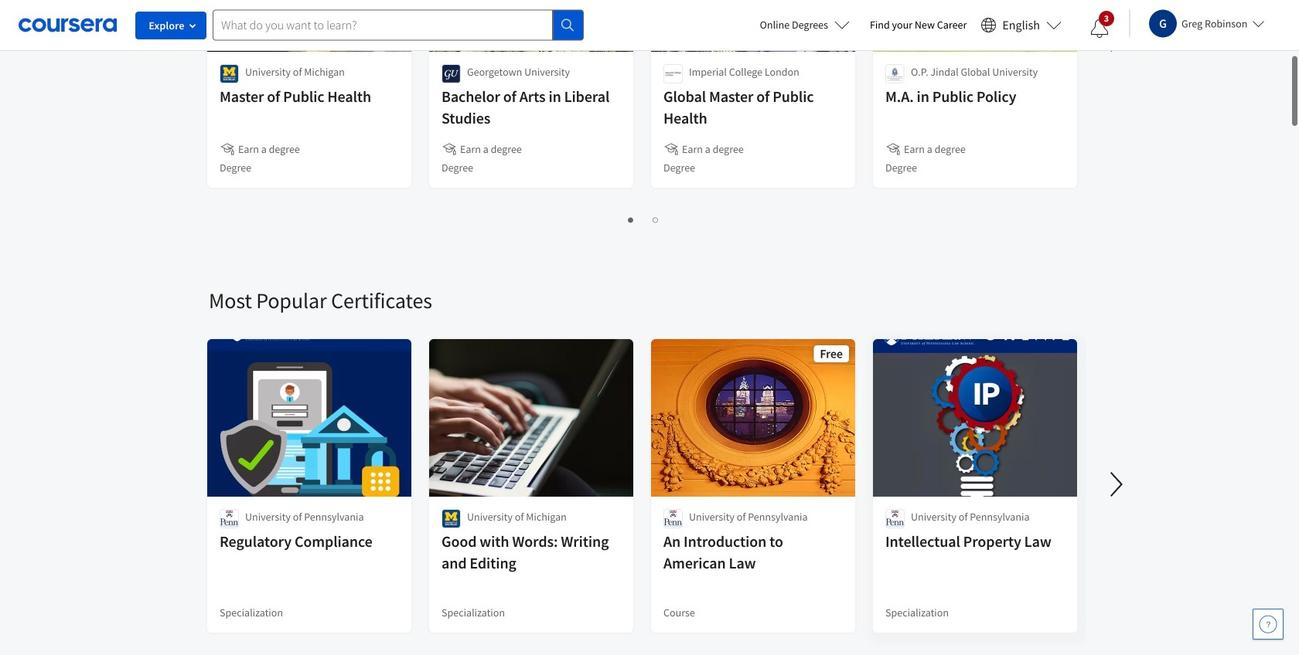 Task type: describe. For each thing, give the bounding box(es) containing it.
georgetown university image
[[442, 64, 461, 84]]

o.p. jindal global university image
[[885, 64, 904, 84]]

next slide image
[[1098, 21, 1135, 58]]

most popular certificates carousel element
[[201, 240, 1299, 656]]

coursera image
[[19, 13, 117, 37]]

help center image
[[1259, 616, 1277, 634]]



Task type: locate. For each thing, give the bounding box(es) containing it.
university of michigan image
[[220, 64, 239, 84]]

What do you want to learn? text field
[[213, 10, 553, 41]]

1 horizontal spatial university of pennsylvania image
[[885, 510, 905, 529]]

list
[[209, 210, 1079, 228]]

2 university of pennsylvania image from the left
[[885, 510, 905, 529]]

imperial college london image
[[663, 64, 683, 84]]

university of michigan image
[[442, 510, 461, 529]]

university of pennsylvania image
[[220, 510, 239, 529]]

university of pennsylvania image
[[663, 510, 683, 529], [885, 510, 905, 529]]

next slide image
[[1098, 466, 1135, 503]]

1 university of pennsylvania image from the left
[[663, 510, 683, 529]]

None search field
[[213, 10, 584, 41]]

0 horizontal spatial university of pennsylvania image
[[663, 510, 683, 529]]



Task type: vqa. For each thing, say whether or not it's contained in the screenshot.
THE O.P. JINDAL GLOBAL UNIVERSITY image
yes



